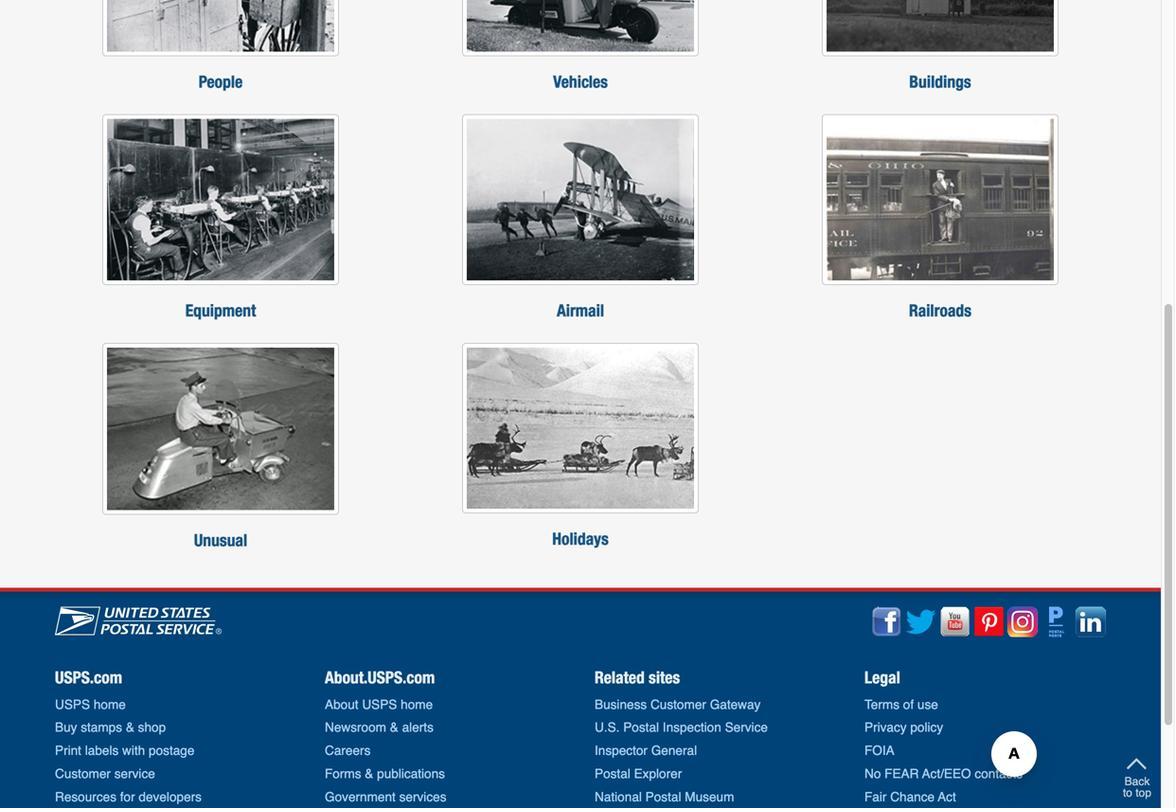 Task type: vqa. For each thing, say whether or not it's contained in the screenshot.
gear
no



Task type: describe. For each thing, give the bounding box(es) containing it.
foia
[[865, 743, 895, 758]]

related
[[595, 668, 645, 688]]

about usps home link
[[325, 697, 433, 712]]

explorer
[[634, 767, 682, 781]]

buildings link
[[823, 0, 1059, 99]]

vehicles link
[[462, 0, 699, 99]]

railroads
[[910, 300, 972, 320]]

unusual
[[194, 530, 248, 550]]

government services link
[[325, 790, 447, 804]]

related sites
[[595, 668, 681, 688]]

service
[[114, 767, 155, 781]]

& for usps.com
[[126, 720, 134, 735]]

people link
[[102, 0, 339, 99]]

labels
[[85, 743, 119, 758]]

home inside about usps home newsroom & alerts careers forms & publications government services
[[401, 697, 433, 712]]

stamps
[[81, 720, 122, 735]]

people
[[199, 71, 243, 91]]

holidays
[[553, 529, 609, 549]]

2 vertical spatial postal
[[646, 790, 682, 804]]

privacy policy link
[[865, 720, 944, 735]]

terms of use link
[[865, 697, 939, 712]]

back
[[1125, 775, 1151, 788]]

customer inside the usps home buy stamps & shop print labels with postage customer service resources for developers
[[55, 767, 111, 781]]

unusual link
[[102, 328, 339, 558]]

facebook logo image
[[872, 607, 903, 637]]

services
[[400, 790, 447, 804]]

postal explorer link
[[595, 767, 682, 781]]

usps.com
[[55, 668, 122, 688]]

postage
[[149, 743, 195, 758]]

about.usps.com
[[325, 668, 435, 688]]

inspection
[[663, 720, 722, 735]]

resources
[[55, 790, 117, 804]]

1 horizontal spatial &
[[365, 767, 374, 781]]

usps logo image
[[55, 607, 222, 635]]

national
[[595, 790, 642, 804]]

youtube logo image
[[940, 607, 971, 637]]

to
[[1124, 787, 1133, 800]]

museum
[[685, 790, 735, 804]]

careers
[[325, 743, 371, 758]]

publications
[[377, 767, 445, 781]]

national postal museum link
[[595, 790, 735, 804]]

newsroom & alerts link
[[325, 720, 434, 735]]

pinterest logo image
[[974, 607, 1005, 637]]

contacts
[[975, 767, 1023, 781]]

act
[[939, 790, 957, 804]]

about usps home newsroom & alerts careers forms & publications government services
[[325, 697, 447, 804]]

business customer gateway u.s. postal inspection service inspector general postal explorer national postal museum
[[595, 697, 768, 804]]

customer inside 'business customer gateway u.s. postal inspection service inspector general postal explorer national postal museum'
[[651, 697, 707, 712]]

terms of use privacy policy foia no fear act/eeo contacts fair chance act
[[865, 697, 1023, 804]]

people starting a prop plane image
[[462, 114, 699, 285]]

linkedin logo image
[[1076, 607, 1107, 637]]

airmail link
[[462, 99, 699, 328]]

buy stamps & shop link
[[55, 720, 166, 735]]



Task type: locate. For each thing, give the bounding box(es) containing it.
1 home from the left
[[94, 697, 126, 712]]

1 vertical spatial customer
[[55, 767, 111, 781]]

careers link
[[325, 743, 371, 758]]

forms
[[325, 767, 362, 781]]

& for about.usps.com
[[390, 720, 399, 735]]

0 vertical spatial postal
[[624, 720, 660, 735]]

usps up newsroom & alerts link
[[362, 697, 397, 712]]

shop
[[138, 720, 166, 735]]

no fear act/eeo contacts link
[[865, 767, 1023, 781]]

instagram logo image
[[1008, 607, 1039, 637]]

employee in the door of a railcar image
[[823, 114, 1059, 285]]

postal corporate blog logo image
[[1050, 607, 1065, 637]]

usps inside the usps home buy stamps & shop print labels with postage customer service resources for developers
[[55, 697, 90, 712]]

usps
[[55, 697, 90, 712], [362, 697, 397, 712]]

1 vertical spatial postal
[[595, 767, 631, 781]]

inspector general link
[[595, 743, 698, 758]]

1 horizontal spatial usps
[[362, 697, 397, 712]]

print
[[55, 743, 81, 758]]

usps inside about usps home newsroom & alerts careers forms & publications government services
[[362, 697, 397, 712]]

home
[[94, 697, 126, 712], [401, 697, 433, 712]]

back to top
[[1124, 775, 1152, 800]]

terms
[[865, 697, 900, 712]]

&
[[126, 720, 134, 735], [390, 720, 399, 735], [365, 767, 374, 781]]

act/eeo
[[923, 767, 972, 781]]

1 usps from the left
[[55, 697, 90, 712]]

home up alerts
[[401, 697, 433, 712]]

resources for developers link
[[55, 790, 202, 804]]

0 vertical spatial customer
[[651, 697, 707, 712]]

vehicles
[[553, 71, 608, 91]]

employees running a sorting machine image
[[102, 114, 339, 285]]

0 horizontal spatial &
[[126, 720, 134, 735]]

usps home link
[[55, 697, 126, 712]]

0 horizontal spatial usps
[[55, 697, 90, 712]]

for
[[120, 790, 135, 804]]

& left alerts
[[390, 720, 399, 735]]

foia link
[[865, 743, 895, 758]]

usps up the buy
[[55, 697, 90, 712]]

& inside the usps home buy stamps & shop print labels with postage customer service resources for developers
[[126, 720, 134, 735]]

policy
[[911, 720, 944, 735]]

1 horizontal spatial home
[[401, 697, 433, 712]]

about
[[325, 697, 359, 712]]

developers
[[139, 790, 202, 804]]

alerts
[[402, 720, 434, 735]]

inspector
[[595, 743, 648, 758]]

& left shop
[[126, 720, 134, 735]]

0 horizontal spatial home
[[94, 697, 126, 712]]

postal up national
[[595, 767, 631, 781]]

postal down the explorer
[[646, 790, 682, 804]]

footer containing usps.com
[[0, 588, 1162, 808]]

buy
[[55, 720, 77, 735]]

use
[[918, 697, 939, 712]]

fair chance act link
[[865, 790, 957, 804]]

newsroom
[[325, 720, 387, 735]]

government
[[325, 790, 396, 804]]

of
[[904, 697, 915, 712]]

railroads link
[[823, 99, 1059, 328]]

home up buy stamps & shop link
[[94, 697, 126, 712]]

usps home buy stamps & shop print labels with postage customer service resources for developers
[[55, 697, 202, 804]]

buildings
[[910, 71, 972, 91]]

customer up the resources
[[55, 767, 111, 781]]

postal
[[624, 720, 660, 735], [595, 767, 631, 781], [646, 790, 682, 804]]

experimental delivery vehicle image
[[102, 343, 339, 515]]

customer service link
[[55, 767, 155, 781]]

twitter logo image
[[906, 610, 937, 635]]

service
[[725, 720, 768, 735]]

top
[[1136, 787, 1152, 800]]

2 horizontal spatial &
[[390, 720, 399, 735]]

& up government
[[365, 767, 374, 781]]

forms & publications link
[[325, 767, 445, 781]]

u.s. postal inspection service link
[[595, 720, 768, 735]]

gateway
[[710, 697, 761, 712]]

0 horizontal spatial customer
[[55, 767, 111, 781]]

postal up inspector general link
[[624, 720, 660, 735]]

2 usps from the left
[[362, 697, 397, 712]]

2 home from the left
[[401, 697, 433, 712]]

print labels with postage link
[[55, 743, 195, 758]]

fair
[[865, 790, 887, 804]]

customer up u.s. postal inspection service link
[[651, 697, 707, 712]]

holidays link
[[462, 328, 699, 558]]

with
[[122, 743, 145, 758]]

u.s.
[[595, 720, 620, 735]]

business
[[595, 697, 647, 712]]

airmail
[[557, 300, 605, 320]]

equipment
[[185, 300, 256, 320]]

legal
[[865, 668, 901, 688]]

reindeer mail delivery image
[[462, 343, 699, 514]]

footer
[[0, 588, 1162, 808]]

customer
[[651, 697, 707, 712], [55, 767, 111, 781]]

equipment link
[[102, 99, 339, 328]]

sites
[[649, 668, 681, 688]]

chance
[[891, 790, 935, 804]]

1 horizontal spatial customer
[[651, 697, 707, 712]]

no
[[865, 767, 882, 781]]

home inside the usps home buy stamps & shop print labels with postage customer service resources for developers
[[94, 697, 126, 712]]

business customer gateway link
[[595, 697, 761, 712]]

general
[[652, 743, 698, 758]]

fear
[[885, 767, 920, 781]]

privacy
[[865, 720, 907, 735]]



